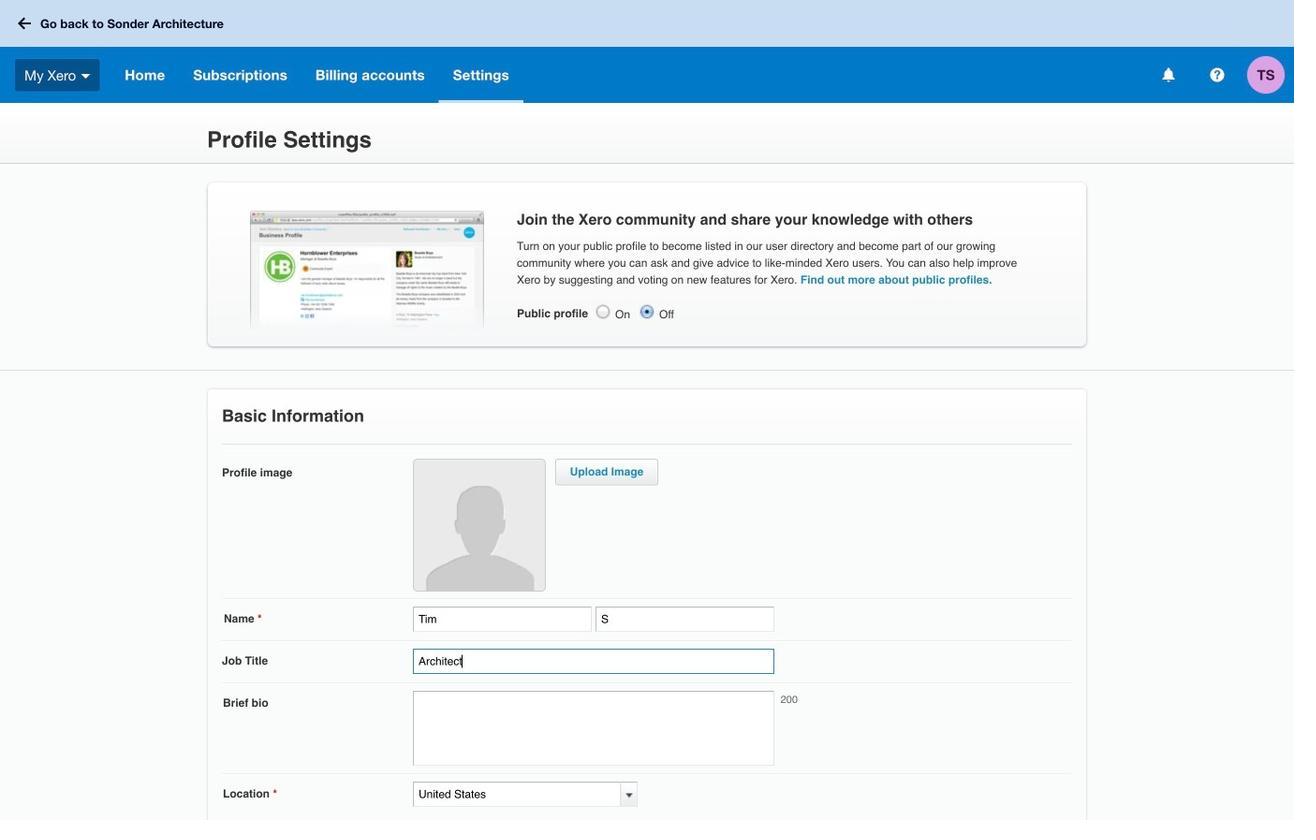 Task type: describe. For each thing, give the bounding box(es) containing it.
Last text field
[[596, 607, 775, 632]]



Task type: locate. For each thing, give the bounding box(es) containing it.
0 vertical spatial svg image
[[18, 17, 31, 30]]

0 horizontal spatial svg image
[[18, 17, 31, 30]]

First text field
[[413, 607, 592, 632]]

None text field
[[413, 649, 775, 675]]

1 horizontal spatial svg image
[[1211, 68, 1225, 82]]

None button
[[595, 303, 612, 320], [639, 303, 656, 320], [595, 303, 612, 320], [639, 303, 656, 320]]

svg image
[[18, 17, 31, 30], [1211, 68, 1225, 82]]

banner
[[0, 0, 1295, 103]]

0 horizontal spatial svg image
[[81, 74, 90, 78]]

svg image
[[1163, 68, 1175, 82], [81, 74, 90, 78]]

1 horizontal spatial svg image
[[1163, 68, 1175, 82]]

None text field
[[413, 692, 775, 766], [413, 782, 621, 808], [413, 692, 775, 766], [413, 782, 621, 808]]

1 vertical spatial svg image
[[1211, 68, 1225, 82]]



Task type: vqa. For each thing, say whether or not it's contained in the screenshot.
Last text box
yes



